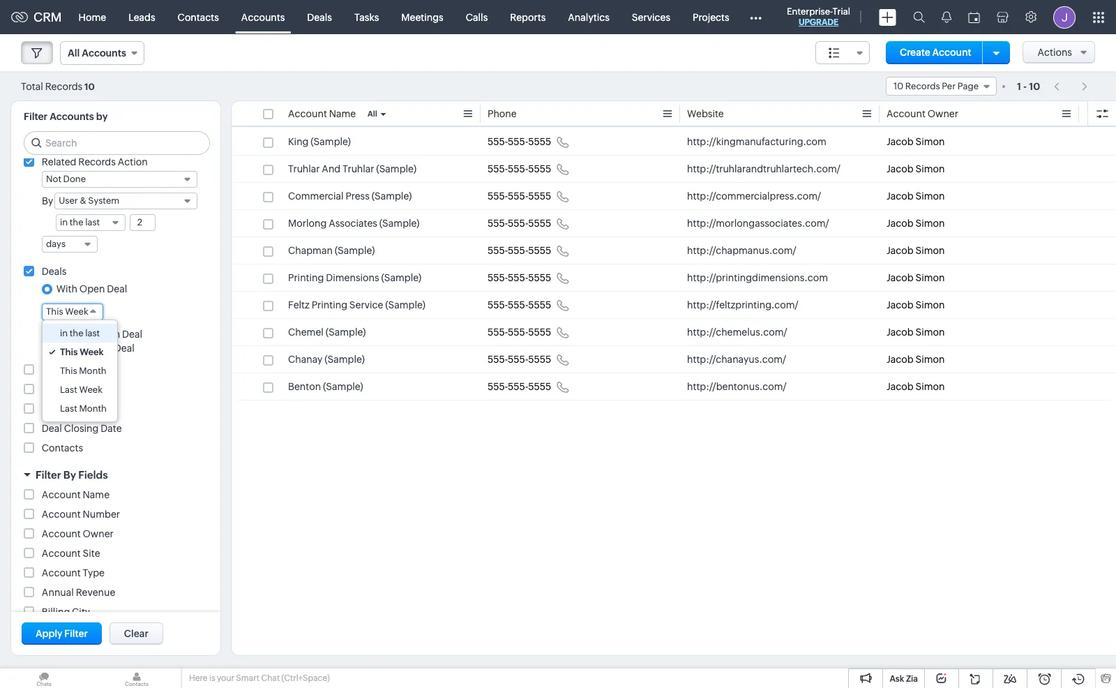 Task type: locate. For each thing, give the bounding box(es) containing it.
any
[[95, 343, 112, 354]]

jacob for http://bentonus.com/
[[887, 381, 914, 392]]

0 vertical spatial last
[[60, 385, 77, 395]]

5555 for http://commercialpress.com/
[[529, 191, 552, 202]]

1 vertical spatial filter
[[36, 469, 61, 481]]

4 jacob from the top
[[887, 218, 914, 229]]

1 last from the top
[[60, 385, 77, 395]]

0 vertical spatial filter
[[24, 111, 48, 122]]

deals left the tasks
[[307, 12, 332, 23]]

account owner
[[887, 108, 959, 119], [42, 528, 114, 540]]

1 vertical spatial this week
[[60, 347, 104, 358]]

chemel
[[288, 327, 324, 338]]

printing up chemel (sample)
[[312, 299, 348, 311]]

http://morlongassociates.com/
[[688, 218, 830, 229]]

3 5555 from the top
[[529, 191, 552, 202]]

contacts
[[178, 12, 219, 23], [42, 443, 83, 454]]

4 jacob simon from the top
[[887, 218, 945, 229]]

0 vertical spatial this
[[46, 307, 63, 317]]

account owner down "create"
[[887, 108, 959, 119]]

jacob simon for http://chapmanus.com/
[[887, 245, 945, 256]]

8 jacob from the top
[[887, 327, 914, 338]]

5555 for http://printingdimensions.com
[[529, 272, 552, 283]]

annual
[[42, 587, 74, 598]]

filter inside button
[[64, 628, 88, 639]]

5 simon from the top
[[916, 245, 945, 256]]

ask
[[890, 674, 905, 684]]

6 5555 from the top
[[529, 272, 552, 283]]

week up "the"
[[65, 307, 88, 317]]

9 simon from the top
[[916, 354, 945, 365]]

account
[[933, 47, 972, 58], [288, 108, 327, 119], [887, 108, 926, 119], [42, 489, 81, 500], [42, 509, 81, 520], [42, 528, 81, 540], [42, 548, 81, 559], [42, 567, 81, 579]]

dimensions
[[326, 272, 379, 283]]

deal owner
[[42, 403, 95, 415]]

10 555-555-5555 from the top
[[488, 381, 552, 392]]

jacob for http://commercialpress.com/
[[887, 191, 914, 202]]

(sample) up service
[[381, 272, 422, 283]]

service
[[350, 299, 383, 311]]

owner down last week option
[[64, 403, 95, 415]]

truhlar left and
[[288, 163, 320, 174]]

555-555-5555 for benton (sample)
[[488, 381, 552, 392]]

0 vertical spatial by
[[42, 195, 53, 207]]

2 vertical spatial this
[[60, 366, 77, 376]]

1 vertical spatial records
[[78, 156, 116, 168]]

6 simon from the top
[[916, 272, 945, 283]]

by left fields
[[63, 469, 76, 481]]

http://commercialpress.com/ link
[[688, 189, 822, 203]]

this week up the amount
[[60, 347, 104, 358]]

1 horizontal spatial account name
[[288, 108, 356, 119]]

name for account number
[[83, 489, 110, 500]]

5 555-555-5555 from the top
[[488, 245, 552, 256]]

5 jacob simon from the top
[[887, 245, 945, 256]]

8 jacob simon from the top
[[887, 327, 945, 338]]

projects link
[[682, 0, 741, 34]]

1 truhlar from the left
[[288, 163, 320, 174]]

2 simon from the top
[[916, 163, 945, 174]]

contacts right leads link on the left of the page
[[178, 12, 219, 23]]

revenue
[[76, 587, 115, 598]]

jacob simon for http://feltzprinting.com/
[[887, 299, 945, 311]]

1 horizontal spatial 10
[[1030, 81, 1041, 92]]

1 month from the top
[[79, 366, 107, 376]]

2 truhlar from the left
[[343, 163, 374, 174]]

1 vertical spatial month
[[79, 404, 107, 414]]

accounts left deals link
[[241, 12, 285, 23]]

week inside option
[[80, 347, 104, 358]]

10 jacob from the top
[[887, 381, 914, 392]]

month down last week
[[79, 404, 107, 414]]

king (sample)
[[288, 136, 351, 147]]

navigation
[[1048, 76, 1096, 96]]

open right 'with'
[[79, 284, 105, 295]]

billing
[[42, 607, 70, 618]]

0 horizontal spatial name
[[83, 489, 110, 500]]

deal up deal stage
[[42, 364, 62, 376]]

list box
[[43, 321, 117, 422]]

last inside option
[[60, 404, 77, 414]]

(sample) right the press
[[372, 191, 412, 202]]

2 without from the top
[[56, 343, 93, 354]]

10 inside the total records 10
[[85, 81, 95, 92]]

0 vertical spatial contacts
[[178, 12, 219, 23]]

morlong associates (sample) link
[[288, 216, 420, 230]]

records down search text box on the top left of the page
[[78, 156, 116, 168]]

this up deal stage
[[60, 366, 77, 376]]

(sample) up 'printing dimensions (sample)'
[[335, 245, 375, 256]]

1 horizontal spatial accounts
[[241, 12, 285, 23]]

clear
[[124, 628, 149, 639]]

this week
[[46, 307, 88, 317], [60, 347, 104, 358]]

owner down number
[[83, 528, 114, 540]]

0 horizontal spatial by
[[42, 195, 53, 207]]

http://bentonus.com/ link
[[688, 380, 787, 394]]

week up last month
[[79, 385, 103, 395]]

555-555-5555 for printing dimensions (sample)
[[488, 272, 552, 283]]

in the last option
[[43, 324, 117, 343]]

0 horizontal spatial accounts
[[50, 111, 94, 122]]

jacob simon for http://truhlarandtruhlartech.com/
[[887, 163, 945, 174]]

(sample) down "chanay (sample)" 'link'
[[323, 381, 363, 392]]

last up deal owner
[[60, 385, 77, 395]]

6 555-555-5555 from the top
[[488, 272, 552, 283]]

2 last from the top
[[60, 404, 77, 414]]

1 vertical spatial week
[[80, 347, 104, 358]]

(sample) up and
[[311, 136, 351, 147]]

(sample) right service
[[385, 299, 426, 311]]

truhlar
[[288, 163, 320, 174], [343, 163, 374, 174]]

0 vertical spatial week
[[65, 307, 88, 317]]

1 jacob simon from the top
[[887, 136, 945, 147]]

account name for account number
[[42, 489, 110, 500]]

1 vertical spatial last
[[60, 404, 77, 414]]

2 vertical spatial week
[[79, 385, 103, 395]]

10 simon from the top
[[916, 381, 945, 392]]

1 vertical spatial this
[[60, 347, 78, 358]]

meetings link
[[390, 0, 455, 34]]

deal
[[107, 284, 127, 295], [122, 329, 142, 340], [114, 343, 135, 354], [42, 364, 62, 376], [42, 384, 62, 395], [42, 403, 62, 415], [42, 423, 62, 434]]

truhlar up the press
[[343, 163, 374, 174]]

records for action
[[78, 156, 116, 168]]

2 vertical spatial filter
[[64, 628, 88, 639]]

1 horizontal spatial contacts
[[178, 12, 219, 23]]

10 for total records 10
[[85, 81, 95, 92]]

0 vertical spatial printing
[[288, 272, 324, 283]]

5555 for http://kingmanufacturing.com
[[529, 136, 552, 147]]

(sample) inside chapman (sample) link
[[335, 245, 375, 256]]

month for last month
[[79, 404, 107, 414]]

10 up filter accounts by
[[85, 81, 95, 92]]

filter by fields button
[[11, 463, 221, 487]]

in
[[60, 328, 68, 339]]

2 jacob from the top
[[887, 163, 914, 174]]

benton (sample)
[[288, 381, 363, 392]]

555-555-5555
[[488, 136, 552, 147], [488, 163, 552, 174], [488, 191, 552, 202], [488, 218, 552, 229], [488, 245, 552, 256], [488, 272, 552, 283], [488, 299, 552, 311], [488, 327, 552, 338], [488, 354, 552, 365], [488, 381, 552, 392]]

1 - 10
[[1018, 81, 1041, 92]]

1 horizontal spatial truhlar
[[343, 163, 374, 174]]

1 vertical spatial open
[[95, 329, 120, 340]]

jacob simon for http://kingmanufacturing.com
[[887, 136, 945, 147]]

calls link
[[455, 0, 499, 34]]

open for with
[[79, 284, 105, 295]]

None text field
[[130, 215, 155, 230]]

chats image
[[0, 669, 88, 688]]

morlong
[[288, 218, 327, 229]]

printing down chapman
[[288, 272, 324, 283]]

crm
[[34, 10, 62, 24]]

3 jacob simon from the top
[[887, 191, 945, 202]]

1 vertical spatial accounts
[[50, 111, 94, 122]]

deals link
[[296, 0, 343, 34]]

3 jacob from the top
[[887, 191, 914, 202]]

http://feltzprinting.com/
[[688, 299, 799, 311]]

0 horizontal spatial truhlar
[[288, 163, 320, 174]]

0 vertical spatial account name
[[288, 108, 356, 119]]

this up deal amount
[[60, 347, 78, 358]]

9 5555 from the top
[[529, 354, 552, 365]]

amount
[[64, 364, 101, 376]]

accounts
[[241, 12, 285, 23], [50, 111, 94, 122]]

account up account site
[[42, 528, 81, 540]]

(sample) down the feltz printing service (sample)
[[326, 327, 366, 338]]

1 vertical spatial without
[[56, 343, 93, 354]]

6 jacob simon from the top
[[887, 272, 945, 283]]

this up in
[[46, 307, 63, 317]]

week inside field
[[65, 307, 88, 317]]

10
[[1030, 81, 1041, 92], [85, 81, 95, 92]]

name left all
[[329, 108, 356, 119]]

filter down 'total'
[[24, 111, 48, 122]]

0 vertical spatial this week
[[46, 307, 88, 317]]

search element
[[905, 0, 934, 34]]

2 month from the top
[[79, 404, 107, 414]]

account inside button
[[933, 47, 972, 58]]

account up account type at the bottom left of page
[[42, 548, 81, 559]]

10 5555 from the top
[[529, 381, 552, 392]]

filter inside dropdown button
[[36, 469, 61, 481]]

1 vertical spatial owner
[[64, 403, 95, 415]]

555-555-5555 for truhlar and truhlar (sample)
[[488, 163, 552, 174]]

jacob for http://chanayus.com/
[[887, 354, 914, 365]]

(sample) inside 'benton (sample)' link
[[323, 381, 363, 392]]

name
[[329, 108, 356, 119], [83, 489, 110, 500]]

related
[[42, 156, 76, 168]]

accounts left "by"
[[50, 111, 94, 122]]

account owner down the account number
[[42, 528, 114, 540]]

signals element
[[934, 0, 960, 34]]

month up last week
[[79, 366, 107, 376]]

0 vertical spatial open
[[79, 284, 105, 295]]

8 555-555-5555 from the top
[[488, 327, 552, 338]]

week down last
[[80, 347, 104, 358]]

7 simon from the top
[[916, 299, 945, 311]]

2 5555 from the top
[[529, 163, 552, 174]]

simon for http://bentonus.com/
[[916, 381, 945, 392]]

open up any
[[95, 329, 120, 340]]

0 vertical spatial without
[[56, 329, 93, 340]]

10 jacob simon from the top
[[887, 381, 945, 392]]

account name up king (sample)
[[288, 108, 356, 119]]

7 555-555-5555 from the top
[[488, 299, 552, 311]]

account name up the account number
[[42, 489, 110, 500]]

5555 for http://morlongassociates.com/
[[529, 218, 552, 229]]

555-555-5555 for king (sample)
[[488, 136, 552, 147]]

last inside option
[[60, 385, 77, 395]]

0 vertical spatial month
[[79, 366, 107, 376]]

week for this week option
[[80, 347, 104, 358]]

4 555-555-5555 from the top
[[488, 218, 552, 229]]

in the last
[[60, 328, 100, 339]]

your
[[217, 674, 234, 683]]

8 5555 from the top
[[529, 327, 552, 338]]

ask zia
[[890, 674, 919, 684]]

1 vertical spatial by
[[63, 469, 76, 481]]

filter
[[24, 111, 48, 122], [36, 469, 61, 481], [64, 628, 88, 639]]

1 jacob from the top
[[887, 136, 914, 147]]

this week option
[[43, 343, 117, 362]]

555-555-5555 for chanay (sample)
[[488, 354, 552, 365]]

row group containing king (sample)
[[232, 128, 1117, 401]]

jacob for http://truhlarandtruhlartech.com/
[[887, 163, 914, 174]]

this month
[[60, 366, 107, 376]]

deal up "without open deal"
[[107, 284, 127, 295]]

8 simon from the top
[[916, 327, 945, 338]]

5 jacob from the top
[[887, 245, 914, 256]]

2 jacob simon from the top
[[887, 163, 945, 174]]

printing dimensions (sample) link
[[288, 271, 422, 285]]

simon for http://feltzprinting.com/
[[916, 299, 945, 311]]

deal stage
[[42, 384, 90, 395]]

calls
[[466, 12, 488, 23]]

jacob for http://printingdimensions.com
[[887, 272, 914, 283]]

2 555-555-5555 from the top
[[488, 163, 552, 174]]

http://truhlarandtruhlartech.com/ link
[[688, 162, 841, 176]]

1 vertical spatial deals
[[42, 266, 67, 277]]

filter for filter accounts by
[[24, 111, 48, 122]]

1 5555 from the top
[[529, 136, 552, 147]]

http://feltzprinting.com/ link
[[688, 298, 799, 312]]

contacts link
[[167, 0, 230, 34]]

this week up in
[[46, 307, 88, 317]]

9 555-555-5555 from the top
[[488, 354, 552, 365]]

10 right -
[[1030, 81, 1041, 92]]

0 horizontal spatial 10
[[85, 81, 95, 92]]

by down "related"
[[42, 195, 53, 207]]

0 vertical spatial records
[[45, 81, 83, 92]]

(sample) right associates
[[380, 218, 420, 229]]

month
[[79, 366, 107, 376], [79, 404, 107, 414]]

feltz printing service (sample) link
[[288, 298, 426, 312]]

deals
[[307, 12, 332, 23], [42, 266, 67, 277]]

this week inside field
[[46, 307, 88, 317]]

last for last week
[[60, 385, 77, 395]]

all
[[368, 110, 377, 118]]

(sample) up commercial press (sample) at the left
[[376, 163, 417, 174]]

7 jacob from the top
[[887, 299, 914, 311]]

(sample) down the "chemel (sample)" link
[[325, 354, 365, 365]]

1 horizontal spatial by
[[63, 469, 76, 481]]

filter down city
[[64, 628, 88, 639]]

this inside field
[[46, 307, 63, 317]]

0 vertical spatial accounts
[[241, 12, 285, 23]]

month for this month
[[79, 366, 107, 376]]

enterprise-trial upgrade
[[787, 6, 851, 27]]

jacob simon for http://commercialpress.com/
[[887, 191, 945, 202]]

last down deal stage
[[60, 404, 77, 414]]

simon
[[916, 136, 945, 147], [916, 163, 945, 174], [916, 191, 945, 202], [916, 218, 945, 229], [916, 245, 945, 256], [916, 272, 945, 283], [916, 299, 945, 311], [916, 327, 945, 338], [916, 354, 945, 365], [916, 381, 945, 392]]

row group
[[232, 128, 1117, 401]]

accounts inside accounts link
[[241, 12, 285, 23]]

7 jacob simon from the top
[[887, 299, 945, 311]]

last for last month
[[60, 404, 77, 414]]

3 555-555-5555 from the top
[[488, 191, 552, 202]]

with open deal
[[56, 284, 127, 295]]

1
[[1018, 81, 1022, 92]]

1 without from the top
[[56, 329, 93, 340]]

1 horizontal spatial account owner
[[887, 108, 959, 119]]

1 vertical spatial account owner
[[42, 528, 114, 540]]

records up filter accounts by
[[45, 81, 83, 92]]

printing
[[288, 272, 324, 283], [312, 299, 348, 311]]

by inside dropdown button
[[63, 469, 76, 481]]

9 jacob simon from the top
[[887, 354, 945, 365]]

0 horizontal spatial account name
[[42, 489, 110, 500]]

records
[[45, 81, 83, 92], [78, 156, 116, 168]]

5 5555 from the top
[[529, 245, 552, 256]]

account type
[[42, 567, 105, 579]]

tasks
[[355, 12, 379, 23]]

commercial
[[288, 191, 344, 202]]

7 5555 from the top
[[529, 299, 552, 311]]

4 simon from the top
[[916, 218, 945, 229]]

account up the annual
[[42, 567, 81, 579]]

signals image
[[942, 11, 952, 23]]

without for without any deal
[[56, 343, 93, 354]]

0 vertical spatial name
[[329, 108, 356, 119]]

6 jacob from the top
[[887, 272, 914, 283]]

0 horizontal spatial contacts
[[42, 443, 83, 454]]

name for all
[[329, 108, 356, 119]]

1 horizontal spatial name
[[329, 108, 356, 119]]

3 simon from the top
[[916, 191, 945, 202]]

reports
[[510, 12, 546, 23]]

1 vertical spatial name
[[83, 489, 110, 500]]

date
[[101, 423, 122, 434]]

jacob for http://kingmanufacturing.com
[[887, 136, 914, 147]]

1 vertical spatial account name
[[42, 489, 110, 500]]

account down signals element
[[933, 47, 972, 58]]

filter left fields
[[36, 469, 61, 481]]

1 555-555-5555 from the top
[[488, 136, 552, 147]]

without open deal
[[56, 329, 142, 340]]

week inside option
[[79, 385, 103, 395]]

account up king
[[288, 108, 327, 119]]

contacts down closing
[[42, 443, 83, 454]]

555-555-5555 for morlong associates (sample)
[[488, 218, 552, 229]]

deals up 'with'
[[42, 266, 67, 277]]

owner down create account button
[[928, 108, 959, 119]]

4 5555 from the top
[[529, 218, 552, 229]]

(sample) inside commercial press (sample) "link"
[[372, 191, 412, 202]]

9 jacob from the top
[[887, 354, 914, 365]]

name down fields
[[83, 489, 110, 500]]

search image
[[914, 11, 926, 23]]

1 simon from the top
[[916, 136, 945, 147]]

0 vertical spatial deals
[[307, 12, 332, 23]]



Task type: describe. For each thing, give the bounding box(es) containing it.
10 for 1 - 10
[[1030, 81, 1041, 92]]

Search text field
[[24, 132, 209, 154]]

simon for http://commercialpress.com/
[[916, 191, 945, 202]]

account number
[[42, 509, 120, 520]]

contacts image
[[93, 669, 181, 688]]

feltz
[[288, 299, 310, 311]]

type
[[83, 567, 105, 579]]

press
[[346, 191, 370, 202]]

http://kingmanufacturing.com link
[[688, 135, 827, 149]]

projects
[[693, 12, 730, 23]]

http://chanayus.com/
[[688, 354, 787, 365]]

555-555-5555 for chemel (sample)
[[488, 327, 552, 338]]

truhlar and truhlar (sample) link
[[288, 162, 417, 176]]

chemel (sample)
[[288, 327, 366, 338]]

simon for http://chapmanus.com/
[[916, 245, 945, 256]]

action
[[118, 156, 148, 168]]

this for this week option
[[60, 347, 78, 358]]

-
[[1024, 81, 1028, 92]]

5555 for http://chanayus.com/
[[529, 354, 552, 365]]

chapman (sample) link
[[288, 244, 375, 258]]

feltz printing service (sample)
[[288, 299, 426, 311]]

jacob for http://chapmanus.com/
[[887, 245, 914, 256]]

site
[[83, 548, 100, 559]]

(sample) inside morlong associates (sample) link
[[380, 218, 420, 229]]

jacob for http://feltzprinting.com/
[[887, 299, 914, 311]]

http://bentonus.com/
[[688, 381, 787, 392]]

home link
[[67, 0, 117, 34]]

leads
[[129, 12, 155, 23]]

chanay (sample) link
[[288, 352, 365, 366]]

closing
[[64, 423, 99, 434]]

truhlar and truhlar (sample)
[[288, 163, 417, 174]]

list box containing in the last
[[43, 321, 117, 422]]

jacob simon for http://chemelus.com/
[[887, 327, 945, 338]]

number
[[83, 509, 120, 520]]

chanay (sample)
[[288, 354, 365, 365]]

deal up without any deal
[[122, 329, 142, 340]]

jacob simon for http://printingdimensions.com
[[887, 272, 945, 283]]

(sample) inside feltz printing service (sample) link
[[385, 299, 426, 311]]

account name for all
[[288, 108, 356, 119]]

jacob simon for http://chanayus.com/
[[887, 354, 945, 365]]

analytics link
[[557, 0, 621, 34]]

jacob for http://chemelus.com/
[[887, 327, 914, 338]]

records for 10
[[45, 81, 83, 92]]

is
[[209, 674, 215, 683]]

apply filter
[[36, 628, 88, 639]]

chat
[[261, 674, 280, 683]]

simon for http://truhlarandtruhlartech.com/
[[916, 163, 945, 174]]

last week option
[[43, 381, 117, 399]]

apply filter button
[[22, 623, 102, 645]]

last month
[[60, 404, 107, 414]]

(sample) inside the king (sample) "link"
[[311, 136, 351, 147]]

simon for http://kingmanufacturing.com
[[916, 136, 945, 147]]

1 horizontal spatial deals
[[307, 12, 332, 23]]

open for without
[[95, 329, 120, 340]]

5555 for http://bentonus.com/
[[529, 381, 552, 392]]

simon for http://chanayus.com/
[[916, 354, 945, 365]]

associates
[[329, 218, 378, 229]]

account down filter by fields
[[42, 489, 81, 500]]

http://chapmanus.com/ link
[[688, 244, 797, 258]]

5555 for http://chapmanus.com/
[[529, 245, 552, 256]]

this week inside option
[[60, 347, 104, 358]]

jacob for http://morlongassociates.com/
[[887, 218, 914, 229]]

leads link
[[117, 0, 167, 34]]

analytics
[[568, 12, 610, 23]]

5555 for http://feltzprinting.com/
[[529, 299, 552, 311]]

here
[[189, 674, 208, 683]]

trial
[[833, 6, 851, 17]]

account left number
[[42, 509, 81, 520]]

deal closing date
[[42, 423, 122, 434]]

annual revenue
[[42, 587, 115, 598]]

555-555-5555 for chapman (sample)
[[488, 245, 552, 256]]

This Week field
[[42, 304, 103, 321]]

commercial press (sample)
[[288, 191, 412, 202]]

create account
[[900, 47, 972, 58]]

here is your smart chat (ctrl+space)
[[189, 674, 330, 683]]

deal right any
[[114, 343, 135, 354]]

0 horizontal spatial deals
[[42, 266, 67, 277]]

(sample) inside "chanay (sample)" 'link'
[[325, 354, 365, 365]]

commercial press (sample) link
[[288, 189, 412, 203]]

total
[[21, 81, 43, 92]]

http://printingdimensions.com
[[688, 272, 829, 283]]

1 vertical spatial printing
[[312, 299, 348, 311]]

http://truhlarandtruhlartech.com/
[[688, 163, 841, 174]]

services link
[[621, 0, 682, 34]]

jacob simon for http://morlongassociates.com/
[[887, 218, 945, 229]]

week for last week option
[[79, 385, 103, 395]]

with
[[56, 284, 77, 295]]

chemel (sample) link
[[288, 325, 366, 339]]

simon for http://morlongassociates.com/
[[916, 218, 945, 229]]

0 vertical spatial account owner
[[887, 108, 959, 119]]

and
[[322, 163, 341, 174]]

http://chanayus.com/ link
[[688, 352, 787, 366]]

(sample) inside the "chemel (sample)" link
[[326, 327, 366, 338]]

555-555-5555 for commercial press (sample)
[[488, 191, 552, 202]]

enterprise-
[[787, 6, 833, 17]]

create account button
[[886, 41, 986, 64]]

0 vertical spatial owner
[[928, 108, 959, 119]]

deal amount
[[42, 364, 101, 376]]

simon for http://chemelus.com/
[[916, 327, 945, 338]]

(sample) inside the truhlar and truhlar (sample) link
[[376, 163, 417, 174]]

account down "create"
[[887, 108, 926, 119]]

(sample) inside printing dimensions (sample) link
[[381, 272, 422, 283]]

total records 10
[[21, 81, 95, 92]]

deal left 'stage'
[[42, 384, 62, 395]]

http://chemelus.com/ link
[[688, 325, 788, 339]]

related records action
[[42, 156, 148, 168]]

services
[[632, 12, 671, 23]]

printing dimensions (sample)
[[288, 272, 422, 283]]

http://chapmanus.com/
[[688, 245, 797, 256]]

account site
[[42, 548, 100, 559]]

the
[[70, 328, 83, 339]]

deal down deal stage
[[42, 403, 62, 415]]

zia
[[907, 674, 919, 684]]

deal down deal owner
[[42, 423, 62, 434]]

last
[[85, 328, 100, 339]]

without any deal
[[56, 343, 135, 354]]

5555 for http://truhlarandtruhlartech.com/
[[529, 163, 552, 174]]

this month option
[[43, 362, 117, 381]]

2 vertical spatial owner
[[83, 528, 114, 540]]

jacob simon for http://bentonus.com/
[[887, 381, 945, 392]]

5555 for http://chemelus.com/
[[529, 327, 552, 338]]

simon for http://printingdimensions.com
[[916, 272, 945, 283]]

stage
[[64, 384, 90, 395]]

filter for filter by fields
[[36, 469, 61, 481]]

(ctrl+space)
[[282, 674, 330, 683]]

this for this month option
[[60, 366, 77, 376]]

city
[[72, 607, 90, 618]]

without for without open deal
[[56, 329, 93, 340]]

http://morlongassociates.com/ link
[[688, 216, 830, 230]]

reports link
[[499, 0, 557, 34]]

http://printingdimensions.com link
[[688, 271, 829, 285]]

tasks link
[[343, 0, 390, 34]]

chapman (sample)
[[288, 245, 375, 256]]

crm link
[[11, 10, 62, 24]]

billing city
[[42, 607, 90, 618]]

555-555-5555 for feltz printing service (sample)
[[488, 299, 552, 311]]

1 vertical spatial contacts
[[42, 443, 83, 454]]

king
[[288, 136, 309, 147]]

last week
[[60, 385, 103, 395]]

chanay
[[288, 354, 323, 365]]

benton (sample) link
[[288, 380, 363, 394]]

http://commercialpress.com/
[[688, 191, 822, 202]]

last month option
[[43, 399, 117, 418]]

filter accounts by
[[24, 111, 108, 122]]

0 horizontal spatial account owner
[[42, 528, 114, 540]]



Task type: vqa. For each thing, say whether or not it's contained in the screenshot.
zoho directory region
no



